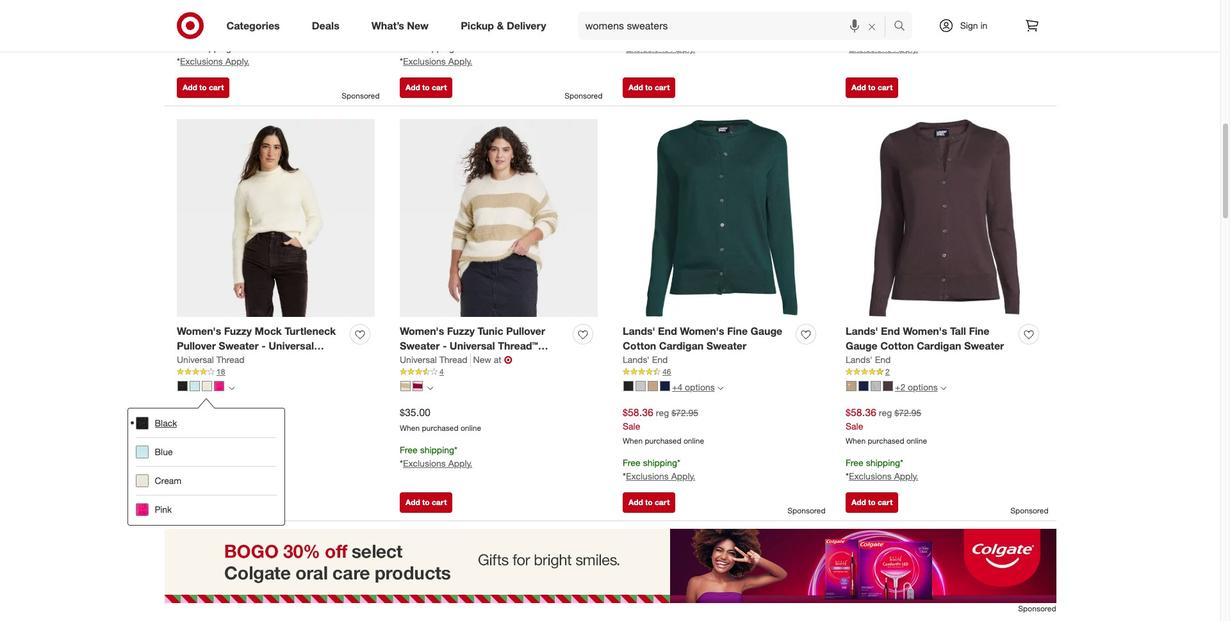 Task type: locate. For each thing, give the bounding box(es) containing it.
when
[[623, 8, 643, 18], [846, 8, 866, 18], [177, 21, 197, 31], [400, 21, 420, 31], [177, 423, 197, 433], [400, 423, 420, 433], [623, 436, 643, 446], [846, 436, 866, 446]]

exclusions
[[626, 43, 669, 54], [849, 43, 892, 54], [180, 56, 223, 67], [403, 56, 446, 67], [180, 458, 223, 469], [403, 458, 446, 469], [626, 471, 669, 482], [849, 471, 892, 482]]

1 reg from the left
[[656, 408, 669, 418]]

sale for lands' end women's fine gauge cotton cardigan sweater
[[623, 421, 640, 432]]

3 women's from the left
[[680, 325, 724, 338]]

lands' end link up 2
[[846, 354, 891, 366]]

pullover up universal thread
[[177, 340, 216, 353]]

2 $72.95 from the left
[[894, 408, 921, 418]]

options left all colors + 2 more colors element
[[908, 382, 938, 393]]

universal up blue image
[[177, 354, 214, 365]]

46 link
[[623, 366, 821, 378]]

1 fine from the left
[[727, 325, 748, 338]]

0 horizontal spatial -
[[262, 340, 266, 353]]

lands' end link
[[623, 354, 668, 366], [846, 354, 891, 366]]

$72.95
[[671, 408, 698, 418], [894, 408, 921, 418]]

black
[[155, 418, 177, 428]]

thread™ inside women's fuzzy mock turtleneck pullover sweater - universal thread™
[[177, 354, 217, 367]]

women's left tall
[[903, 325, 947, 338]]

sale inside sale when purchased online
[[177, 6, 194, 17]]

4 women's from the left
[[903, 325, 947, 338]]

options
[[685, 382, 715, 393], [908, 382, 938, 393]]

0 horizontal spatial options
[[685, 382, 715, 393]]

1 horizontal spatial $72.95
[[894, 408, 921, 418]]

sale
[[177, 6, 194, 17], [623, 421, 640, 432], [846, 421, 863, 432]]

lands' end
[[623, 354, 668, 365], [846, 354, 891, 365]]

end inside lands' end women's tall fine gauge cotton cardigan sweater
[[881, 325, 900, 338]]

cotton
[[623, 340, 656, 353], [880, 340, 914, 353]]

apply.
[[671, 43, 695, 54], [894, 43, 918, 54], [225, 56, 249, 67], [448, 56, 472, 67], [225, 458, 249, 469], [448, 458, 472, 469], [671, 471, 695, 482], [894, 471, 918, 482]]

1 vertical spatial gauge
[[846, 340, 877, 353]]

all colors element
[[229, 384, 234, 392], [427, 384, 433, 392]]

1 $58.36 reg $72.95 sale when purchased online from the left
[[623, 406, 704, 446]]

1 horizontal spatial new
[[473, 354, 491, 365]]

women's fuzzy tunic pullover sweater - universal thread™ striped link
[[400, 324, 568, 367]]

black link
[[135, 409, 276, 438]]

- down 'mock'
[[262, 340, 266, 353]]

at
[[494, 354, 501, 365]]

0 vertical spatial gauge
[[751, 325, 782, 338]]

2 vicuna heather image from the left
[[846, 381, 857, 391]]

delivery
[[507, 19, 546, 32]]

4 sweater from the left
[[964, 340, 1004, 353]]

1 options from the left
[[685, 382, 715, 393]]

all colors element right pink image
[[229, 384, 234, 392]]

gauge
[[751, 325, 782, 338], [846, 340, 877, 353]]

sweater
[[219, 340, 259, 353], [400, 340, 440, 353], [706, 340, 746, 353], [964, 340, 1004, 353]]

thread™
[[498, 340, 538, 353], [177, 354, 217, 367]]

universal
[[269, 340, 314, 353], [450, 340, 495, 353], [177, 354, 214, 365], [400, 354, 437, 365]]

fine up 46 link
[[727, 325, 748, 338]]

cotton up ivory icon
[[623, 340, 656, 353]]

women's up 46 link
[[680, 325, 724, 338]]

universal inside women's fuzzy tunic pullover sweater - universal thread™ striped
[[450, 340, 495, 353]]

purchased inside sale when purchased online
[[199, 21, 235, 31]]

$58.36 reg $72.95 sale when purchased online down +2 options dropdown button
[[846, 406, 927, 446]]

women's fuzzy mock turtleneck pullover sweater - universal thread™
[[177, 325, 336, 367]]

2 options from the left
[[908, 382, 938, 393]]

cotton up 2
[[880, 340, 914, 353]]

free shipping * * exclusions apply.
[[623, 30, 695, 54], [846, 30, 918, 54], [177, 42, 249, 67], [400, 42, 472, 67], [400, 445, 472, 469], [623, 457, 695, 482], [846, 457, 918, 482]]

1 $72.95 from the left
[[671, 408, 698, 418]]

striped
[[400, 354, 435, 367]]

2 reg from the left
[[879, 408, 892, 418]]

pink image
[[214, 381, 224, 391]]

$58.36 for cotton
[[623, 406, 653, 419]]

lands' end link up 46
[[623, 354, 668, 366]]

blue image
[[190, 381, 200, 391]]

thread inside universal thread new at ¬
[[439, 354, 467, 365]]

0 vertical spatial thread™
[[498, 340, 538, 353]]

turtleneck
[[285, 325, 336, 338]]

fuzzy inside women's fuzzy mock turtleneck pullover sweater - universal thread™
[[224, 325, 252, 338]]

add to cart button
[[177, 78, 230, 98], [400, 78, 453, 98], [623, 78, 675, 98], [846, 78, 898, 98], [400, 493, 453, 513], [623, 493, 675, 513], [846, 493, 898, 513]]

2 thread from the left
[[439, 354, 467, 365]]

pickup & delivery
[[461, 19, 546, 32]]

women's fuzzy mock turtleneck pullover sweater - universal thread™ link
[[177, 324, 345, 367]]

sweater inside lands' end women's fine gauge cotton cardigan sweater
[[706, 340, 746, 353]]

all colors element for striped
[[427, 384, 433, 392]]

pickup
[[461, 19, 494, 32]]

women's inside lands' end women's fine gauge cotton cardigan sweater
[[680, 325, 724, 338]]

2 $58.36 from the left
[[846, 406, 876, 419]]

2 $58.36 reg $72.95 sale when purchased online from the left
[[846, 406, 927, 446]]

1 horizontal spatial $58.36 reg $72.95 sale when purchased online
[[846, 406, 927, 446]]

reg down deep sea navy icon on the bottom of the page
[[656, 408, 669, 418]]

1 horizontal spatial reg
[[879, 408, 892, 418]]

universal up red striped image
[[400, 354, 437, 365]]

0 horizontal spatial when purchased online
[[400, 21, 481, 31]]

sweater up 46 link
[[706, 340, 746, 353]]

gauge inside lands' end women's fine gauge cotton cardigan sweater
[[751, 325, 782, 338]]

0 horizontal spatial lands' end
[[623, 354, 668, 365]]

1 horizontal spatial pullover
[[506, 325, 545, 338]]

1 horizontal spatial gauge
[[846, 340, 877, 353]]

thread up the 18
[[216, 354, 244, 365]]

lands' end up 46
[[623, 354, 668, 365]]

0 horizontal spatial $58.36 reg $72.95 sale when purchased online
[[623, 406, 704, 446]]

1 vertical spatial pullover
[[177, 340, 216, 353]]

0 horizontal spatial reg
[[656, 408, 669, 418]]

all colors + 4 more colors element
[[717, 384, 723, 392]]

cardigan down tall
[[917, 340, 961, 353]]

1 horizontal spatial thread
[[439, 354, 467, 365]]

purchased inside the $35.00 when purchased online
[[422, 423, 458, 433]]

universal thread link up 4
[[400, 354, 471, 366]]

to
[[199, 83, 207, 93], [422, 83, 430, 93], [645, 83, 653, 93], [868, 83, 876, 93], [422, 498, 430, 508], [645, 498, 653, 508], [868, 498, 876, 508]]

0 horizontal spatial cotton
[[623, 340, 656, 353]]

fuzzy up universal thread new at ¬
[[447, 325, 475, 338]]

2 universal thread link from the left
[[400, 354, 471, 366]]

0 horizontal spatial fine
[[727, 325, 748, 338]]

lands' end women's fine gauge cotton cardigan sweater image
[[623, 119, 821, 317], [623, 119, 821, 317]]

1 horizontal spatial lands' end link
[[846, 354, 891, 366]]

0 horizontal spatial universal thread link
[[177, 354, 244, 366]]

lands' inside lands' end women's tall fine gauge cotton cardigan sweater
[[846, 325, 878, 338]]

1 horizontal spatial options
[[908, 382, 938, 393]]

sweater inside women's fuzzy tunic pullover sweater - universal thread™ striped
[[400, 340, 440, 353]]

$72.95 down '+4'
[[671, 408, 698, 418]]

1 all colors element from the left
[[229, 384, 234, 392]]

2 lands' end link from the left
[[846, 354, 891, 366]]

1 horizontal spatial when purchased online
[[623, 8, 704, 18]]

+2 options button
[[841, 377, 952, 398]]

1 horizontal spatial lands' end
[[846, 354, 891, 365]]

purchased
[[645, 8, 681, 18], [868, 8, 904, 18], [199, 21, 235, 31], [422, 21, 458, 31], [199, 423, 235, 433], [422, 423, 458, 433], [645, 436, 681, 446], [868, 436, 904, 446]]

0 horizontal spatial new
[[407, 19, 429, 32]]

2 fuzzy from the left
[[447, 325, 475, 338]]

black currant image
[[883, 381, 893, 391]]

0 horizontal spatial fuzzy
[[224, 325, 252, 338]]

- inside women's fuzzy mock turtleneck pullover sweater - universal thread™
[[262, 340, 266, 353]]

0 horizontal spatial vicuna heather image
[[648, 381, 658, 391]]

2 women's from the left
[[400, 325, 444, 338]]

fine right tall
[[969, 325, 990, 338]]

1 horizontal spatial -
[[443, 340, 447, 353]]

0 vertical spatial new
[[407, 19, 429, 32]]

0 horizontal spatial sale
[[177, 6, 194, 17]]

$58.36 reg $72.95 sale when purchased online
[[623, 406, 704, 446], [846, 406, 927, 446]]

exclusions apply. link
[[626, 43, 695, 54], [849, 43, 918, 54], [180, 56, 249, 67], [403, 56, 472, 67], [180, 458, 249, 469], [403, 458, 472, 469], [626, 471, 695, 482], [849, 471, 918, 482]]

sign in link
[[927, 12, 1007, 40]]

lands' end women's tall fine gauge cotton cardigan sweater
[[846, 325, 1004, 353]]

options left all colors + 4 more colors element
[[685, 382, 715, 393]]

gauge inside lands' end women's tall fine gauge cotton cardigan sweater
[[846, 340, 877, 353]]

thread™ up ¬
[[498, 340, 538, 353]]

2 all colors element from the left
[[427, 384, 433, 392]]

all colors element right red striped image
[[427, 384, 433, 392]]

+4 options button
[[618, 377, 729, 398]]

when inside $25.00 when purchased online
[[177, 423, 197, 433]]

1 horizontal spatial sale
[[623, 421, 640, 432]]

new
[[407, 19, 429, 32], [473, 354, 491, 365]]

what's new
[[371, 19, 429, 32]]

2 horizontal spatial when purchased online
[[846, 8, 927, 18]]

blue link
[[135, 438, 276, 467]]

sweater down tall
[[964, 340, 1004, 353]]

women's fuzzy mock turtleneck pullover sweater - universal thread™ image
[[177, 119, 375, 317], [177, 119, 375, 317]]

deals link
[[301, 12, 355, 40]]

1 horizontal spatial vicuna heather image
[[846, 381, 857, 391]]

cream striped image
[[400, 381, 411, 391]]

new right what's
[[407, 19, 429, 32]]

1 thread from the left
[[216, 354, 244, 365]]

18 link
[[177, 366, 375, 378]]

mock
[[255, 325, 282, 338]]

3 sweater from the left
[[706, 340, 746, 353]]

cardigan
[[659, 340, 704, 353], [917, 340, 961, 353]]

lands'
[[623, 325, 655, 338], [846, 325, 878, 338], [623, 354, 650, 365], [846, 354, 872, 365]]

women's
[[177, 325, 221, 338], [400, 325, 444, 338], [680, 325, 724, 338], [903, 325, 947, 338]]

2 - from the left
[[443, 340, 447, 353]]

when purchased online
[[623, 8, 704, 18], [846, 8, 927, 18], [400, 21, 481, 31]]

0 horizontal spatial all colors element
[[229, 384, 234, 392]]

fuzzy inside women's fuzzy tunic pullover sweater - universal thread™ striped
[[447, 325, 475, 338]]

cart
[[209, 83, 224, 93], [432, 83, 447, 93], [655, 83, 670, 93], [878, 83, 893, 93], [432, 498, 447, 508], [655, 498, 670, 508], [878, 498, 893, 508]]

4
[[439, 367, 444, 377]]

$58.36 reg $72.95 sale when purchased online down +4 options dropdown button
[[623, 406, 704, 446]]

thread up 4
[[439, 354, 467, 365]]

2 cardigan from the left
[[917, 340, 961, 353]]

fine
[[727, 325, 748, 338], [969, 325, 990, 338]]

pullover up ¬
[[506, 325, 545, 338]]

1 fuzzy from the left
[[224, 325, 252, 338]]

vicuna heather image right ivory icon
[[648, 381, 658, 391]]

1 vicuna heather image from the left
[[648, 381, 658, 391]]

thread™ up blue image
[[177, 354, 217, 367]]

sale when purchased online
[[177, 6, 258, 31]]

1 horizontal spatial all colors element
[[427, 384, 433, 392]]

0 horizontal spatial $58.36
[[623, 406, 653, 419]]

$58.36 down deep sea navy image
[[846, 406, 876, 419]]

gauge up deep sea navy image
[[846, 340, 877, 353]]

1 sweater from the left
[[219, 340, 259, 353]]

lands' end for gauge
[[846, 354, 891, 365]]

1 horizontal spatial universal thread link
[[400, 354, 471, 366]]

2 lands' end from the left
[[846, 354, 891, 365]]

0 horizontal spatial thread™
[[177, 354, 217, 367]]

1 cotton from the left
[[623, 340, 656, 353]]

1 horizontal spatial thread™
[[498, 340, 538, 353]]

gray heather image
[[871, 381, 881, 391]]

0 horizontal spatial $72.95
[[671, 408, 698, 418]]

online
[[684, 8, 704, 18], [906, 8, 927, 18], [238, 21, 258, 31], [461, 21, 481, 31], [238, 423, 258, 433], [461, 423, 481, 433], [684, 436, 704, 446], [906, 436, 927, 446]]

add to cart
[[183, 83, 224, 93], [406, 83, 447, 93], [628, 83, 670, 93], [851, 83, 893, 93], [406, 498, 447, 508], [628, 498, 670, 508], [851, 498, 893, 508]]

1 horizontal spatial cotton
[[880, 340, 914, 353]]

1 cardigan from the left
[[659, 340, 704, 353]]

fine inside lands' end women's fine gauge cotton cardigan sweater
[[727, 325, 748, 338]]

2 sweater from the left
[[400, 340, 440, 353]]

1 $58.36 from the left
[[623, 406, 653, 419]]

reg down black currant image
[[879, 408, 892, 418]]

1 women's from the left
[[177, 325, 221, 338]]

1 - from the left
[[262, 340, 266, 353]]

lands' end women's tall fine gauge cotton cardigan sweater image
[[846, 119, 1044, 317], [846, 119, 1044, 317]]

2 cotton from the left
[[880, 340, 914, 353]]

universal thread new at ¬
[[400, 354, 512, 366]]

women's up universal thread
[[177, 325, 221, 338]]

what's new link
[[361, 12, 445, 40]]

reg for cardigan
[[656, 408, 669, 418]]

sponsored
[[342, 91, 380, 101], [565, 91, 603, 101], [788, 506, 825, 516], [1010, 506, 1048, 516], [1018, 604, 1056, 614]]

0 horizontal spatial gauge
[[751, 325, 782, 338]]

lands' end for cotton
[[623, 354, 668, 365]]

0 horizontal spatial thread
[[216, 354, 244, 365]]

1 lands' end link from the left
[[623, 354, 668, 366]]

universal thread
[[177, 354, 244, 365]]

all colors element for thread™
[[229, 384, 234, 392]]

options inside +2 options dropdown button
[[908, 382, 938, 393]]

vicuna heather image left deep sea navy image
[[846, 381, 857, 391]]

1 universal thread link from the left
[[177, 354, 244, 366]]

0 vertical spatial pullover
[[506, 325, 545, 338]]

+2 options
[[895, 382, 938, 393]]

add
[[183, 83, 197, 93], [406, 83, 420, 93], [628, 83, 643, 93], [851, 83, 866, 93], [406, 498, 420, 508], [628, 498, 643, 508], [851, 498, 866, 508]]

$58.36 down ivory icon
[[623, 406, 653, 419]]

thread
[[216, 354, 244, 365], [439, 354, 467, 365]]

online inside $25.00 when purchased online
[[238, 423, 258, 433]]

gauge up 46 link
[[751, 325, 782, 338]]

1 horizontal spatial fine
[[969, 325, 990, 338]]

1 vertical spatial new
[[473, 354, 491, 365]]

pullover
[[506, 325, 545, 338], [177, 340, 216, 353]]

lands' end up 2
[[846, 354, 891, 365]]

thread for universal thread new at ¬
[[439, 354, 467, 365]]

sweater up universal thread
[[219, 340, 259, 353]]

cream image
[[202, 381, 212, 391]]

online inside sale when purchased online
[[238, 21, 258, 31]]

shipping
[[643, 30, 677, 40], [866, 30, 900, 40], [197, 42, 231, 53], [420, 42, 454, 53], [420, 445, 454, 455], [643, 457, 677, 468], [866, 457, 900, 468]]

-
[[262, 340, 266, 353], [443, 340, 447, 353]]

$35.00 when purchased online
[[400, 406, 481, 433]]

1 horizontal spatial cardigan
[[917, 340, 961, 353]]

vicuna heather image inside +2 options dropdown button
[[846, 381, 857, 391]]

cardigan up 46
[[659, 340, 704, 353]]

search
[[888, 20, 918, 33]]

$58.36
[[623, 406, 653, 419], [846, 406, 876, 419]]

fuzzy left 'mock'
[[224, 325, 252, 338]]

2 fine from the left
[[969, 325, 990, 338]]

$25.00 when purchased online
[[177, 406, 258, 433]]

free
[[623, 30, 640, 40], [846, 30, 863, 40], [177, 42, 195, 53], [400, 42, 418, 53], [400, 445, 418, 455], [623, 457, 640, 468], [846, 457, 863, 468]]

What can we help you find? suggestions appear below search field
[[578, 12, 897, 40]]

new left at
[[473, 354, 491, 365]]

1 horizontal spatial $58.36
[[846, 406, 876, 419]]

+2
[[895, 382, 905, 393]]

women's fuzzy tunic pullover sweater - universal thread™ striped image
[[400, 119, 598, 317], [400, 119, 598, 317]]

$58.36 for gauge
[[846, 406, 876, 419]]

reg
[[656, 408, 669, 418], [879, 408, 892, 418]]

$35.00
[[400, 406, 430, 419]]

2 horizontal spatial sale
[[846, 421, 863, 432]]

women's up striped
[[400, 325, 444, 338]]

sweater up striped
[[400, 340, 440, 353]]

1 horizontal spatial fuzzy
[[447, 325, 475, 338]]

universal down the turtleneck
[[269, 340, 314, 353]]

$72.95 down +2
[[894, 408, 921, 418]]

options inside +4 options dropdown button
[[685, 382, 715, 393]]

1 vertical spatial thread™
[[177, 354, 217, 367]]

0 horizontal spatial lands' end link
[[623, 354, 668, 366]]

what's
[[371, 19, 404, 32]]

black image
[[177, 381, 188, 391]]

lands' end women's tall fine gauge cotton cardigan sweater link
[[846, 324, 1013, 354]]

universal inside women's fuzzy mock turtleneck pullover sweater - universal thread™
[[269, 340, 314, 353]]

1 lands' end from the left
[[623, 354, 668, 365]]

*
[[677, 30, 680, 40], [900, 30, 903, 40], [231, 42, 234, 53], [454, 42, 457, 53], [623, 43, 626, 54], [846, 43, 849, 54], [177, 56, 180, 67], [400, 56, 403, 67], [454, 445, 457, 455], [677, 457, 680, 468], [900, 457, 903, 468], [177, 458, 180, 469], [400, 458, 403, 469], [623, 471, 626, 482], [846, 471, 849, 482]]

sweater inside women's fuzzy mock turtleneck pullover sweater - universal thread™
[[219, 340, 259, 353]]

fuzzy
[[224, 325, 252, 338], [447, 325, 475, 338]]

0 horizontal spatial pullover
[[177, 340, 216, 353]]

universal thread link up the 18
[[177, 354, 244, 366]]

lands' inside lands' end women's fine gauge cotton cardigan sweater
[[623, 325, 655, 338]]

- up universal thread new at ¬
[[443, 340, 447, 353]]

universal up universal thread new at ¬
[[450, 340, 495, 353]]

vicuna heather image
[[648, 381, 658, 391], [846, 381, 857, 391]]

0 horizontal spatial cardigan
[[659, 340, 704, 353]]



Task type: vqa. For each thing, say whether or not it's contained in the screenshot.
leftmost the Patches
no



Task type: describe. For each thing, give the bounding box(es) containing it.
online inside the $35.00 when purchased online
[[461, 423, 481, 433]]

pink
[[155, 504, 172, 515]]

deep sea navy image
[[660, 381, 670, 391]]

red striped image
[[413, 381, 423, 391]]

search button
[[888, 12, 918, 42]]

new inside universal thread new at ¬
[[473, 354, 491, 365]]

- inside women's fuzzy tunic pullover sweater - universal thread™ striped
[[443, 340, 447, 353]]

4 link
[[400, 366, 598, 378]]

pullover inside women's fuzzy tunic pullover sweater - universal thread™ striped
[[506, 325, 545, 338]]

tunic
[[478, 325, 503, 338]]

purchased inside $25.00 when purchased online
[[199, 423, 235, 433]]

sign in
[[960, 20, 987, 31]]

+4
[[672, 382, 682, 393]]

sweater inside lands' end women's tall fine gauge cotton cardigan sweater
[[964, 340, 1004, 353]]

$58.36 reg $72.95 sale when purchased online for cardigan
[[623, 406, 704, 446]]

¬
[[504, 354, 512, 366]]

black image
[[623, 381, 634, 391]]

sign
[[960, 20, 978, 31]]

women's inside lands' end women's tall fine gauge cotton cardigan sweater
[[903, 325, 947, 338]]

all colors image
[[427, 385, 433, 391]]

$58.36 reg $72.95 sale when purchased online for cotton
[[846, 406, 927, 446]]

cotton inside lands' end women's tall fine gauge cotton cardigan sweater
[[880, 340, 914, 353]]

deals
[[312, 19, 339, 32]]

when inside sale when purchased online
[[177, 21, 197, 31]]

cardigan inside lands' end women's fine gauge cotton cardigan sweater
[[659, 340, 704, 353]]

&
[[497, 19, 504, 32]]

deep sea navy image
[[858, 381, 869, 391]]

all colors + 4 more colors image
[[717, 385, 723, 391]]

$72.95 for cardigan
[[671, 408, 698, 418]]

2
[[885, 367, 890, 377]]

lands' end women's fine gauge cotton cardigan sweater
[[623, 325, 782, 353]]

fuzzy for mock
[[224, 325, 252, 338]]

pickup & delivery link
[[450, 12, 562, 40]]

reg for cotton
[[879, 408, 892, 418]]

46
[[662, 367, 671, 377]]

women's inside women's fuzzy tunic pullover sweater - universal thread™ striped
[[400, 325, 444, 338]]

2 link
[[846, 366, 1044, 378]]

fuzzy for tunic
[[447, 325, 475, 338]]

cardigan inside lands' end women's tall fine gauge cotton cardigan sweater
[[917, 340, 961, 353]]

* exclusions apply.
[[177, 458, 249, 469]]

all colors + 2 more colors element
[[940, 384, 946, 392]]

lands' end women's fine gauge cotton cardigan sweater link
[[623, 324, 791, 354]]

+4 options
[[672, 382, 715, 393]]

lands' end link for gauge
[[846, 354, 891, 366]]

in
[[980, 20, 987, 31]]

options for cardigan
[[908, 382, 938, 393]]

fine inside lands' end women's tall fine gauge cotton cardigan sweater
[[969, 325, 990, 338]]

cream
[[155, 475, 182, 486]]

thread™ inside women's fuzzy tunic pullover sweater - universal thread™ striped
[[498, 340, 538, 353]]

$72.95 for cotton
[[894, 408, 921, 418]]

pullover inside women's fuzzy mock turtleneck pullover sweater - universal thread™
[[177, 340, 216, 353]]

women's inside women's fuzzy mock turtleneck pullover sweater - universal thread™
[[177, 325, 221, 338]]

pink link
[[135, 495, 276, 524]]

sale for lands' end women's tall fine gauge cotton cardigan sweater
[[846, 421, 863, 432]]

tall
[[950, 325, 966, 338]]

women's fuzzy tunic pullover sweater - universal thread™ striped
[[400, 325, 545, 367]]

18
[[217, 367, 225, 377]]

all colors image
[[229, 385, 234, 391]]

categories link
[[216, 12, 296, 40]]

cotton inside lands' end women's fine gauge cotton cardigan sweater
[[623, 340, 656, 353]]

categories
[[226, 19, 280, 32]]

blue
[[155, 447, 173, 458]]

when inside the $35.00 when purchased online
[[400, 423, 420, 433]]

end inside lands' end women's fine gauge cotton cardigan sweater
[[658, 325, 677, 338]]

thread for universal thread
[[216, 354, 244, 365]]

$25.00
[[177, 406, 208, 419]]

advertisement region
[[164, 529, 1056, 604]]

cream link
[[135, 467, 276, 495]]

universal inside universal thread new at ¬
[[400, 354, 437, 365]]

ivory image
[[636, 381, 646, 391]]

options for sweater
[[685, 382, 715, 393]]

all colors + 2 more colors image
[[940, 385, 946, 391]]

lands' end link for cotton
[[623, 354, 668, 366]]



